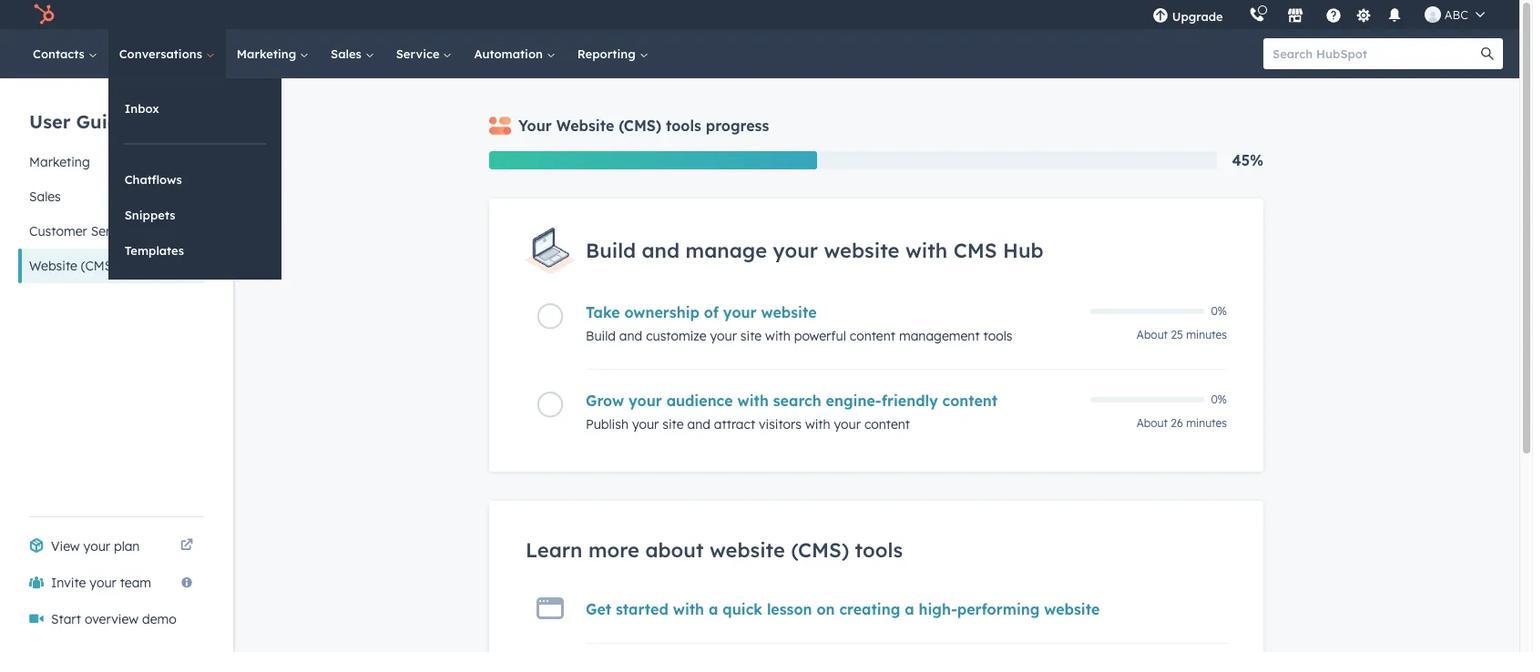 Task type: vqa. For each thing, say whether or not it's contained in the screenshot.
powerful
yes



Task type: describe. For each thing, give the bounding box(es) containing it.
upgrade image
[[1152, 8, 1169, 25]]

with up "attract"
[[738, 392, 769, 410]]

your website (cms) tools progress progress bar
[[489, 151, 817, 169]]

upgrade
[[1172, 9, 1223, 24]]

overview
[[85, 611, 139, 628]]

start overview demo link
[[18, 601, 204, 638]]

learn
[[526, 537, 583, 563]]

brad klo image
[[1425, 6, 1441, 23]]

snippets link
[[108, 198, 281, 232]]

link opens in a new window image
[[180, 539, 193, 553]]

website (cms)
[[29, 258, 117, 274]]

and inside grow your audience with search engine-friendly content publish your site and attract visitors with your content
[[687, 416, 711, 433]]

team
[[120, 575, 151, 591]]

conversations
[[119, 46, 206, 61]]

website up quick
[[710, 537, 785, 563]]

with down 'grow your audience with search engine-friendly content' button
[[805, 416, 831, 433]]

calling icon image
[[1249, 7, 1265, 24]]

attract
[[714, 416, 755, 433]]

marketing link
[[226, 29, 320, 78]]

sales inside "button"
[[29, 189, 61, 205]]

website right performing
[[1044, 600, 1100, 618]]

visitors
[[759, 416, 802, 433]]

customer service
[[29, 223, 135, 240]]

settings link
[[1353, 5, 1376, 24]]

2 horizontal spatial (cms)
[[791, 537, 849, 563]]

manage
[[686, 238, 767, 264]]

snippets
[[125, 208, 175, 222]]

get
[[586, 600, 611, 618]]

0 vertical spatial (cms)
[[619, 117, 662, 135]]

search
[[773, 392, 822, 410]]

powerful
[[794, 328, 846, 344]]

site inside grow your audience with search engine-friendly content publish your site and attract visitors with your content
[[663, 416, 684, 433]]

user guide views element
[[18, 78, 204, 283]]

help button
[[1318, 0, 1349, 29]]

reporting link
[[567, 29, 659, 78]]

website up the take ownership of your website button
[[824, 238, 900, 264]]

calling icon button
[[1242, 3, 1273, 26]]

quick
[[723, 600, 763, 618]]

with right started on the bottom left
[[673, 600, 704, 618]]

0 vertical spatial and
[[642, 238, 680, 264]]

link opens in a new window image
[[180, 536, 193, 558]]

guide
[[76, 110, 130, 133]]

0 vertical spatial tools
[[666, 117, 701, 135]]

get started with a quick lesson on creating a high-performing website link
[[586, 600, 1100, 618]]

chatflows
[[125, 172, 182, 187]]

user
[[29, 110, 71, 133]]

audience
[[667, 392, 733, 410]]

search image
[[1481, 47, 1494, 60]]

learn more about website (cms) tools
[[526, 537, 903, 563]]

menu containing abc
[[1139, 0, 1498, 29]]

chatflows link
[[108, 162, 281, 197]]

about for take ownership of your website
[[1137, 328, 1168, 341]]

marketplaces button
[[1276, 0, 1314, 29]]

your inside button
[[90, 575, 116, 591]]

your down engine-
[[834, 416, 861, 433]]

engine-
[[826, 392, 882, 410]]

more
[[589, 537, 640, 563]]

0% for take ownership of your website
[[1211, 304, 1227, 318]]

take ownership of your website build and customize your site with powerful content management tools
[[586, 303, 1013, 344]]

reporting
[[577, 46, 639, 61]]

invite
[[51, 575, 86, 591]]

hubspot link
[[22, 4, 68, 26]]

of
[[704, 303, 719, 321]]

start overview demo
[[51, 611, 177, 628]]

sales link
[[320, 29, 385, 78]]

cms
[[954, 238, 997, 264]]

automation link
[[463, 29, 567, 78]]

view your plan
[[51, 538, 140, 555]]

marketplaces image
[[1287, 8, 1304, 25]]

1 build from the top
[[586, 238, 636, 264]]

service inside button
[[91, 223, 135, 240]]

build and manage your website with cms hub
[[586, 238, 1044, 264]]

invite your team button
[[18, 565, 204, 601]]

grow
[[586, 392, 624, 410]]

notifications button
[[1379, 0, 1410, 29]]

take ownership of your website button
[[586, 303, 1080, 321]]

management
[[899, 328, 980, 344]]

conversations link
[[108, 29, 226, 78]]

hub
[[1003, 238, 1044, 264]]

grow your audience with search engine-friendly content button
[[586, 392, 1080, 410]]

45%
[[1232, 151, 1264, 169]]



Task type: locate. For each thing, give the bounding box(es) containing it.
1 vertical spatial 0%
[[1211, 392, 1227, 406]]

site inside take ownership of your website build and customize your site with powerful content management tools
[[741, 328, 762, 344]]

minutes right the 25
[[1186, 328, 1227, 341]]

notifications image
[[1386, 8, 1403, 25]]

0 vertical spatial content
[[850, 328, 896, 344]]

build up take
[[586, 238, 636, 264]]

your left team
[[90, 575, 116, 591]]

help image
[[1325, 8, 1342, 25]]

1 vertical spatial site
[[663, 416, 684, 433]]

marketing
[[237, 46, 300, 61], [29, 154, 90, 170]]

your website (cms) tools progress
[[518, 117, 769, 135]]

1 horizontal spatial tools
[[855, 537, 903, 563]]

0 vertical spatial about
[[1137, 328, 1168, 341]]

(cms) up your website (cms) tools progress progress bar in the top of the page
[[619, 117, 662, 135]]

a left quick
[[709, 600, 718, 618]]

started
[[616, 600, 669, 618]]

hubspot image
[[33, 4, 55, 26]]

(cms)
[[619, 117, 662, 135], [81, 258, 117, 274], [791, 537, 849, 563]]

(cms) down customer service button
[[81, 258, 117, 274]]

start
[[51, 611, 81, 628]]

marketing inside the marketing button
[[29, 154, 90, 170]]

tools inside take ownership of your website build and customize your site with powerful content management tools
[[984, 328, 1013, 344]]

0 horizontal spatial site
[[663, 416, 684, 433]]

2 minutes from the top
[[1186, 416, 1227, 430]]

about
[[645, 537, 704, 563]]

1 vertical spatial content
[[943, 392, 998, 410]]

1 about from the top
[[1137, 328, 1168, 341]]

abc button
[[1414, 0, 1496, 29]]

0 horizontal spatial sales
[[29, 189, 61, 205]]

2 a from the left
[[905, 600, 914, 618]]

customer service button
[[18, 214, 204, 249]]

website up powerful
[[761, 303, 817, 321]]

view
[[51, 538, 80, 555]]

tools up your website (cms) tools progress progress bar in the top of the page
[[666, 117, 701, 135]]

inbox
[[125, 101, 159, 116]]

1 horizontal spatial marketing
[[237, 46, 300, 61]]

your down of
[[710, 328, 737, 344]]

inbox link
[[108, 91, 281, 126]]

content
[[850, 328, 896, 344], [943, 392, 998, 410], [865, 416, 910, 433]]

grow your audience with search engine-friendly content publish your site and attract visitors with your content
[[586, 392, 998, 433]]

your right publish
[[632, 416, 659, 433]]

1 vertical spatial tools
[[984, 328, 1013, 344]]

with left cms
[[906, 238, 948, 264]]

build
[[586, 238, 636, 264], [586, 328, 616, 344]]

0 vertical spatial minutes
[[1186, 328, 1227, 341]]

1 vertical spatial and
[[619, 328, 643, 344]]

customize
[[646, 328, 707, 344]]

demo
[[142, 611, 177, 628]]

customer
[[29, 223, 87, 240]]

about left 26
[[1137, 416, 1168, 430]]

your right manage
[[773, 238, 818, 264]]

and down take
[[619, 328, 643, 344]]

high-
[[919, 600, 957, 618]]

sales right marketing "link"
[[331, 46, 365, 61]]

26
[[1171, 416, 1183, 430]]

with inside take ownership of your website build and customize your site with powerful content management tools
[[765, 328, 791, 344]]

sales button
[[18, 179, 204, 214]]

templates link
[[108, 233, 281, 268]]

your
[[518, 117, 552, 135]]

user guide
[[29, 110, 130, 133]]

25
[[1171, 328, 1183, 341]]

ownership
[[625, 303, 700, 321]]

1 vertical spatial service
[[91, 223, 135, 240]]

website (cms) button
[[18, 249, 204, 283]]

minutes for grow your audience with search engine-friendly content
[[1186, 416, 1227, 430]]

1 horizontal spatial (cms)
[[619, 117, 662, 135]]

0 vertical spatial site
[[741, 328, 762, 344]]

sales
[[331, 46, 365, 61], [29, 189, 61, 205]]

with
[[906, 238, 948, 264], [765, 328, 791, 344], [738, 392, 769, 410], [805, 416, 831, 433], [673, 600, 704, 618]]

1 vertical spatial minutes
[[1186, 416, 1227, 430]]

marketing left sales link at the top left of the page
[[237, 46, 300, 61]]

marketing button
[[18, 145, 204, 179]]

0 vertical spatial marketing
[[237, 46, 300, 61]]

1 vertical spatial sales
[[29, 189, 61, 205]]

1 horizontal spatial service
[[396, 46, 443, 61]]

invite your team
[[51, 575, 151, 591]]

with left powerful
[[765, 328, 791, 344]]

(cms) inside 'button'
[[81, 258, 117, 274]]

0 vertical spatial service
[[396, 46, 443, 61]]

content right friendly
[[943, 392, 998, 410]]

website down "customer"
[[29, 258, 77, 274]]

about
[[1137, 328, 1168, 341], [1137, 416, 1168, 430]]

menu
[[1139, 0, 1498, 29]]

content down the take ownership of your website button
[[850, 328, 896, 344]]

1 vertical spatial marketing
[[29, 154, 90, 170]]

your left the plan
[[83, 538, 110, 555]]

0 vertical spatial website
[[556, 117, 614, 135]]

1 vertical spatial (cms)
[[81, 258, 117, 274]]

tools
[[666, 117, 701, 135], [984, 328, 1013, 344], [855, 537, 903, 563]]

contacts link
[[22, 29, 108, 78]]

build down take
[[586, 328, 616, 344]]

0 horizontal spatial website
[[29, 258, 77, 274]]

templates
[[125, 243, 184, 258]]

a
[[709, 600, 718, 618], [905, 600, 914, 618]]

1 vertical spatial build
[[586, 328, 616, 344]]

abc
[[1445, 7, 1469, 22]]

0 vertical spatial build
[[586, 238, 636, 264]]

2 vertical spatial (cms)
[[791, 537, 849, 563]]

publish
[[586, 416, 629, 433]]

minutes for take ownership of your website
[[1186, 328, 1227, 341]]

0 vertical spatial 0%
[[1211, 304, 1227, 318]]

friendly
[[882, 392, 938, 410]]

minutes
[[1186, 328, 1227, 341], [1186, 416, 1227, 430]]

0% up about 26 minutes
[[1211, 392, 1227, 406]]

2 vertical spatial content
[[865, 416, 910, 433]]

0 horizontal spatial service
[[91, 223, 135, 240]]

contacts
[[33, 46, 88, 61]]

0% for grow your audience with search engine-friendly content
[[1211, 392, 1227, 406]]

about 26 minutes
[[1137, 416, 1227, 430]]

your right of
[[723, 303, 757, 321]]

0 horizontal spatial marketing
[[29, 154, 90, 170]]

0 vertical spatial sales
[[331, 46, 365, 61]]

site left powerful
[[741, 328, 762, 344]]

service link
[[385, 29, 463, 78]]

Search HubSpot search field
[[1264, 38, 1487, 69]]

content inside take ownership of your website build and customize your site with powerful content management tools
[[850, 328, 896, 344]]

website
[[824, 238, 900, 264], [761, 303, 817, 321], [710, 537, 785, 563], [1044, 600, 1100, 618]]

1 horizontal spatial sales
[[331, 46, 365, 61]]

plan
[[114, 538, 140, 555]]

site down audience
[[663, 416, 684, 433]]

marketing inside marketing "link"
[[237, 46, 300, 61]]

view your plan link
[[18, 528, 204, 565]]

performing
[[957, 600, 1040, 618]]

automation
[[474, 46, 546, 61]]

and down audience
[[687, 416, 711, 433]]

2 build from the top
[[586, 328, 616, 344]]

site
[[741, 328, 762, 344], [663, 416, 684, 433]]

2 vertical spatial and
[[687, 416, 711, 433]]

2 about from the top
[[1137, 416, 1168, 430]]

sales up "customer"
[[29, 189, 61, 205]]

website right "your"
[[556, 117, 614, 135]]

1 vertical spatial website
[[29, 258, 77, 274]]

0% up about 25 minutes
[[1211, 304, 1227, 318]]

1 a from the left
[[709, 600, 718, 618]]

minutes right 26
[[1186, 416, 1227, 430]]

settings image
[[1356, 8, 1372, 24]]

take
[[586, 303, 620, 321]]

0 horizontal spatial tools
[[666, 117, 701, 135]]

website inside 'button'
[[29, 258, 77, 274]]

1 0% from the top
[[1211, 304, 1227, 318]]

your
[[773, 238, 818, 264], [723, 303, 757, 321], [710, 328, 737, 344], [629, 392, 662, 410], [632, 416, 659, 433], [834, 416, 861, 433], [83, 538, 110, 555], [90, 575, 116, 591]]

0 horizontal spatial a
[[709, 600, 718, 618]]

lesson
[[767, 600, 812, 618]]

about 25 minutes
[[1137, 328, 1227, 341]]

2 0% from the top
[[1211, 392, 1227, 406]]

1 minutes from the top
[[1186, 328, 1227, 341]]

and inside take ownership of your website build and customize your site with powerful content management tools
[[619, 328, 643, 344]]

tools up creating
[[855, 537, 903, 563]]

(cms) up "on"
[[791, 537, 849, 563]]

2 vertical spatial tools
[[855, 537, 903, 563]]

service right sales link at the top left of the page
[[396, 46, 443, 61]]

a left high-
[[905, 600, 914, 618]]

your right the grow
[[629, 392, 662, 410]]

creating
[[839, 600, 900, 618]]

about for grow your audience with search engine-friendly content
[[1137, 416, 1168, 430]]

1 horizontal spatial a
[[905, 600, 914, 618]]

content down friendly
[[865, 416, 910, 433]]

progress
[[706, 117, 769, 135]]

1 horizontal spatial website
[[556, 117, 614, 135]]

2 horizontal spatial tools
[[984, 328, 1013, 344]]

on
[[817, 600, 835, 618]]

get started with a quick lesson on creating a high-performing website
[[586, 600, 1100, 618]]

conversations menu
[[108, 78, 281, 280]]

tools right management
[[984, 328, 1013, 344]]

1 vertical spatial about
[[1137, 416, 1168, 430]]

0 horizontal spatial (cms)
[[81, 258, 117, 274]]

service
[[396, 46, 443, 61], [91, 223, 135, 240]]

marketing down user
[[29, 154, 90, 170]]

search button
[[1472, 38, 1503, 69]]

website inside take ownership of your website build and customize your site with powerful content management tools
[[761, 303, 817, 321]]

about left the 25
[[1137, 328, 1168, 341]]

build inside take ownership of your website build and customize your site with powerful content management tools
[[586, 328, 616, 344]]

1 horizontal spatial site
[[741, 328, 762, 344]]

service up the website (cms) 'button'
[[91, 223, 135, 240]]

and up the ownership
[[642, 238, 680, 264]]



